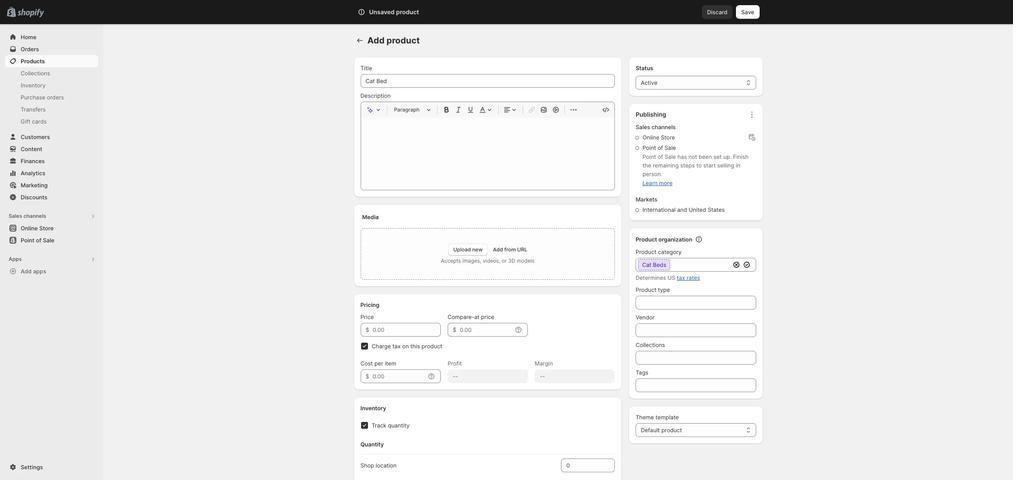 Task type: vqa. For each thing, say whether or not it's contained in the screenshot.
Content link
yes



Task type: locate. For each thing, give the bounding box(es) containing it.
0 horizontal spatial store
[[39, 225, 54, 232]]

1 horizontal spatial online
[[643, 134, 660, 141]]

$ down "cost"
[[366, 373, 369, 380]]

product down 'product organization'
[[636, 249, 657, 256]]

2 vertical spatial sale
[[43, 237, 54, 244]]

orders
[[47, 94, 64, 101]]

2 vertical spatial of
[[36, 237, 41, 244]]

point of sale inside button
[[21, 237, 54, 244]]

Collections text field
[[636, 351, 756, 365]]

in
[[736, 162, 741, 169]]

1 product from the top
[[636, 236, 657, 243]]

person.
[[643, 171, 663, 178]]

default
[[641, 427, 660, 434]]

1 vertical spatial sale
[[665, 153, 676, 160]]

1 horizontal spatial inventory
[[361, 405, 386, 412]]

at
[[475, 314, 480, 321]]

add for add apps
[[21, 268, 32, 275]]

tax left on
[[393, 343, 401, 350]]

collections down vendor
[[636, 342, 665, 349]]

online store up the point of sale link
[[21, 225, 54, 232]]

point inside button
[[21, 237, 34, 244]]

$ for cost per item
[[366, 373, 369, 380]]

home
[[21, 34, 36, 41]]

1 horizontal spatial collections
[[636, 342, 665, 349]]

sales channels down publishing on the top of the page
[[636, 124, 676, 131]]

sales channels
[[636, 124, 676, 131], [9, 213, 46, 219]]

1 vertical spatial add
[[493, 247, 503, 253]]

us
[[668, 275, 676, 282]]

1 vertical spatial inventory
[[361, 405, 386, 412]]

collections down products
[[21, 70, 50, 77]]

0 vertical spatial sale
[[665, 144, 676, 151]]

2 product from the top
[[636, 249, 657, 256]]

videos,
[[483, 258, 501, 264]]

inventory
[[21, 82, 46, 89], [361, 405, 386, 412]]

0 vertical spatial add
[[368, 35, 385, 46]]

1 horizontal spatial tax
[[677, 275, 685, 282]]

Compare-at price text field
[[460, 323, 513, 337]]

sale
[[665, 144, 676, 151], [665, 153, 676, 160], [43, 237, 54, 244]]

product
[[636, 236, 657, 243], [636, 249, 657, 256], [636, 287, 657, 294]]

analytics
[[21, 170, 45, 177]]

product down the template
[[662, 427, 682, 434]]

1 vertical spatial point of sale
[[21, 237, 54, 244]]

collections link
[[5, 67, 98, 79]]

add apps
[[21, 268, 46, 275]]

1 vertical spatial channels
[[23, 213, 46, 219]]

point of sale
[[643, 144, 676, 151], [21, 237, 54, 244]]

Cost per item text field
[[373, 370, 425, 384]]

add up the title
[[368, 35, 385, 46]]

theme
[[636, 414, 654, 421]]

$ down price
[[366, 327, 369, 334]]

channels down publishing on the top of the page
[[652, 124, 676, 131]]

finances link
[[5, 155, 98, 167]]

0 horizontal spatial sales
[[9, 213, 22, 219]]

0 horizontal spatial online
[[21, 225, 38, 232]]

inventory up purchase
[[21, 82, 46, 89]]

of
[[658, 144, 663, 151], [658, 153, 663, 160], [36, 237, 41, 244]]

$ down "compare-"
[[453, 327, 457, 334]]

1 horizontal spatial sales
[[636, 124, 650, 131]]

of inside point of sale has not been set up. finish the remaining steps to start selling in person. learn more
[[658, 153, 663, 160]]

orders
[[21, 46, 39, 53]]

set
[[714, 153, 722, 160]]

Tags text field
[[636, 379, 756, 393]]

save
[[742, 9, 755, 16]]

models
[[517, 258, 535, 264]]

1 vertical spatial tax
[[393, 343, 401, 350]]

0 horizontal spatial sales channels
[[9, 213, 46, 219]]

tax right us at the bottom right
[[677, 275, 685, 282]]

add
[[368, 35, 385, 46], [493, 247, 503, 253], [21, 268, 32, 275]]

tags
[[636, 369, 649, 376]]

None number field
[[561, 459, 602, 473]]

store inside 'online store' link
[[39, 225, 54, 232]]

upload new
[[454, 247, 483, 253]]

tax
[[677, 275, 685, 282], [393, 343, 401, 350]]

1 horizontal spatial online store
[[643, 134, 675, 141]]

0 horizontal spatial add
[[21, 268, 32, 275]]

online
[[643, 134, 660, 141], [21, 225, 38, 232]]

sales channels inside sales channels "button"
[[9, 213, 46, 219]]

online store down publishing on the top of the page
[[643, 134, 675, 141]]

apps
[[9, 256, 22, 263]]

add for add product
[[368, 35, 385, 46]]

1 vertical spatial store
[[39, 225, 54, 232]]

not
[[689, 153, 697, 160]]

transfers
[[21, 106, 46, 113]]

0 vertical spatial channels
[[652, 124, 676, 131]]

3 product from the top
[[636, 287, 657, 294]]

0 vertical spatial online store
[[643, 134, 675, 141]]

product down determines
[[636, 287, 657, 294]]

online up the point of sale link
[[21, 225, 38, 232]]

0 vertical spatial online
[[643, 134, 660, 141]]

customers link
[[5, 131, 98, 143]]

channels down the discounts at the left of page
[[23, 213, 46, 219]]

vendor
[[636, 314, 655, 321]]

from
[[505, 247, 516, 253]]

the
[[643, 162, 652, 169]]

0 vertical spatial inventory
[[21, 82, 46, 89]]

add from url
[[493, 247, 528, 253]]

1 vertical spatial sales channels
[[9, 213, 46, 219]]

1 horizontal spatial add
[[368, 35, 385, 46]]

1 vertical spatial online
[[21, 225, 38, 232]]

point of sale link
[[5, 235, 98, 247]]

0 vertical spatial product
[[636, 236, 657, 243]]

purchase
[[21, 94, 45, 101]]

add left from on the bottom of the page
[[493, 247, 503, 253]]

1 horizontal spatial sales channels
[[636, 124, 676, 131]]

determines
[[636, 275, 666, 282]]

product for unsaved product
[[396, 8, 419, 16]]

0 vertical spatial store
[[661, 134, 675, 141]]

product for default product
[[662, 427, 682, 434]]

been
[[699, 153, 712, 160]]

0 horizontal spatial point of sale
[[21, 237, 54, 244]]

online store inside button
[[21, 225, 54, 232]]

sales channels down the discounts at the left of page
[[9, 213, 46, 219]]

1 horizontal spatial store
[[661, 134, 675, 141]]

new
[[472, 247, 483, 253]]

0 vertical spatial collections
[[21, 70, 50, 77]]

1 vertical spatial point
[[643, 153, 656, 160]]

default product
[[641, 427, 682, 434]]

Price text field
[[373, 323, 441, 337]]

sales down the discounts at the left of page
[[9, 213, 22, 219]]

Profit text field
[[448, 370, 528, 384]]

united
[[689, 207, 707, 213]]

profit
[[448, 360, 462, 367]]

add apps button
[[5, 266, 98, 278]]

finances
[[21, 158, 45, 165]]

save button
[[736, 5, 760, 19]]

2 vertical spatial point
[[21, 237, 34, 244]]

2 vertical spatial add
[[21, 268, 32, 275]]

purchase orders link
[[5, 91, 98, 103]]

0 vertical spatial point of sale
[[643, 144, 676, 151]]

inventory up the track
[[361, 405, 386, 412]]

online down publishing on the top of the page
[[643, 134, 660, 141]]

channels
[[652, 124, 676, 131], [23, 213, 46, 219]]

product down search
[[387, 35, 420, 46]]

gift
[[21, 118, 30, 125]]

store down sales channels "button"
[[39, 225, 54, 232]]

content link
[[5, 143, 98, 155]]

point of sale button
[[0, 235, 103, 247]]

product for product category
[[636, 249, 657, 256]]

sales inside "button"
[[9, 213, 22, 219]]

more
[[659, 180, 673, 187]]

selling
[[718, 162, 735, 169]]

2 horizontal spatial add
[[493, 247, 503, 253]]

0 horizontal spatial inventory
[[21, 82, 46, 89]]

charge
[[372, 343, 391, 350]]

0 vertical spatial sales
[[636, 124, 650, 131]]

1 vertical spatial sales
[[9, 213, 22, 219]]

sale inside point of sale has not been set up. finish the remaining steps to start selling in person. learn more
[[665, 153, 676, 160]]

has
[[678, 153, 687, 160]]

product right unsaved
[[396, 8, 419, 16]]

1 vertical spatial product
[[636, 249, 657, 256]]

discard
[[707, 9, 728, 16]]

0 horizontal spatial collections
[[21, 70, 50, 77]]

point of sale up remaining at the top of the page
[[643, 144, 676, 151]]

0 horizontal spatial channels
[[23, 213, 46, 219]]

add left apps
[[21, 268, 32, 275]]

shop
[[361, 463, 374, 470]]

accepts images, videos, or 3d models
[[441, 258, 535, 264]]

1 vertical spatial online store
[[21, 225, 54, 232]]

Title text field
[[361, 74, 615, 88]]

$
[[366, 327, 369, 334], [453, 327, 457, 334], [366, 373, 369, 380]]

add for add from url
[[493, 247, 503, 253]]

shop location
[[361, 463, 397, 470]]

add inside button
[[21, 268, 32, 275]]

media
[[362, 214, 379, 221]]

store up remaining at the top of the page
[[661, 134, 675, 141]]

marketing
[[21, 182, 48, 189]]

sales down publishing on the top of the page
[[636, 124, 650, 131]]

1 vertical spatial of
[[658, 153, 663, 160]]

0 horizontal spatial tax
[[393, 343, 401, 350]]

search button
[[382, 5, 632, 19]]

product up 'product category'
[[636, 236, 657, 243]]

2 vertical spatial product
[[636, 287, 657, 294]]

1 horizontal spatial channels
[[652, 124, 676, 131]]

0 horizontal spatial online store
[[21, 225, 54, 232]]

transfers link
[[5, 103, 98, 116]]

quantity
[[361, 441, 384, 448]]

purchase orders
[[21, 94, 64, 101]]

Product category text field
[[636, 258, 731, 272]]

0 vertical spatial of
[[658, 144, 663, 151]]

home link
[[5, 31, 98, 43]]

shopify image
[[17, 9, 44, 18]]

this
[[411, 343, 420, 350]]

point of sale down online store button
[[21, 237, 54, 244]]

cards
[[32, 118, 47, 125]]

$ for price
[[366, 327, 369, 334]]



Task type: describe. For each thing, give the bounding box(es) containing it.
settings link
[[5, 462, 98, 474]]

location
[[376, 463, 397, 470]]

up.
[[724, 153, 732, 160]]

Product type text field
[[636, 296, 756, 310]]

marketing link
[[5, 179, 98, 191]]

start
[[704, 162, 716, 169]]

gift cards
[[21, 118, 47, 125]]

pricing
[[361, 302, 380, 309]]

paragraph
[[394, 106, 420, 113]]

url
[[518, 247, 528, 253]]

orders link
[[5, 43, 98, 55]]

track
[[372, 423, 387, 429]]

type
[[658, 287, 670, 294]]

description
[[361, 92, 391, 99]]

$ for compare-at price
[[453, 327, 457, 334]]

margin
[[535, 360, 553, 367]]

unsaved
[[369, 8, 395, 16]]

add product
[[368, 35, 420, 46]]

international
[[643, 207, 676, 213]]

per
[[375, 360, 383, 367]]

rates
[[687, 275, 700, 282]]

online store link
[[5, 222, 98, 235]]

of inside button
[[36, 237, 41, 244]]

1 vertical spatial collections
[[636, 342, 665, 349]]

track quantity
[[372, 423, 410, 429]]

sales channels button
[[5, 210, 98, 222]]

content
[[21, 146, 42, 153]]

gift cards link
[[5, 116, 98, 128]]

0 vertical spatial sales channels
[[636, 124, 676, 131]]

apps
[[33, 268, 46, 275]]

product type
[[636, 287, 670, 294]]

unsaved product
[[369, 8, 419, 16]]

paragraph button
[[391, 105, 434, 115]]

point inside point of sale has not been set up. finish the remaining steps to start selling in person. learn more
[[643, 153, 656, 160]]

sale inside button
[[43, 237, 54, 244]]

discounts
[[21, 194, 47, 201]]

title
[[361, 65, 372, 72]]

add from url button
[[493, 247, 528, 253]]

images,
[[463, 258, 482, 264]]

publishing
[[636, 111, 667, 118]]

channels inside sales channels "button"
[[23, 213, 46, 219]]

tax rates link
[[677, 275, 700, 282]]

upload
[[454, 247, 471, 253]]

1 horizontal spatial point of sale
[[643, 144, 676, 151]]

compare-at price
[[448, 314, 495, 321]]

discounts link
[[5, 191, 98, 203]]

cost
[[361, 360, 373, 367]]

0 vertical spatial tax
[[677, 275, 685, 282]]

category
[[658, 249, 682, 256]]

products
[[21, 58, 45, 65]]

item
[[385, 360, 396, 367]]

status
[[636, 65, 654, 72]]

states
[[708, 207, 725, 213]]

organization
[[659, 236, 693, 243]]

compare-
[[448, 314, 475, 321]]

product category
[[636, 249, 682, 256]]

to
[[697, 162, 702, 169]]

price
[[481, 314, 495, 321]]

online store button
[[0, 222, 103, 235]]

Margin text field
[[535, 370, 615, 384]]

finish
[[734, 153, 749, 160]]

product for product type
[[636, 287, 657, 294]]

cost per item
[[361, 360, 396, 367]]

online inside 'online store' link
[[21, 225, 38, 232]]

upload new button
[[448, 244, 488, 256]]

on
[[402, 343, 409, 350]]

product for add product
[[387, 35, 420, 46]]

template
[[656, 414, 679, 421]]

quantity
[[388, 423, 410, 429]]

product right this
[[422, 343, 443, 350]]

discard button
[[702, 5, 733, 19]]

apps button
[[5, 254, 98, 266]]

point of sale has not been set up. finish the remaining steps to start selling in person. learn more
[[643, 153, 749, 187]]

learn
[[643, 180, 658, 187]]

3d
[[509, 258, 516, 264]]

accepts
[[441, 258, 461, 264]]

steps
[[681, 162, 695, 169]]

price
[[361, 314, 374, 321]]

product for product organization
[[636, 236, 657, 243]]

international and united states
[[643, 207, 725, 213]]

customers
[[21, 134, 50, 141]]

analytics link
[[5, 167, 98, 179]]

remaining
[[653, 162, 679, 169]]

settings
[[21, 464, 43, 471]]

charge tax on this product
[[372, 343, 443, 350]]

Vendor text field
[[636, 324, 756, 338]]

0 vertical spatial point
[[643, 144, 656, 151]]

product organization
[[636, 236, 693, 243]]



